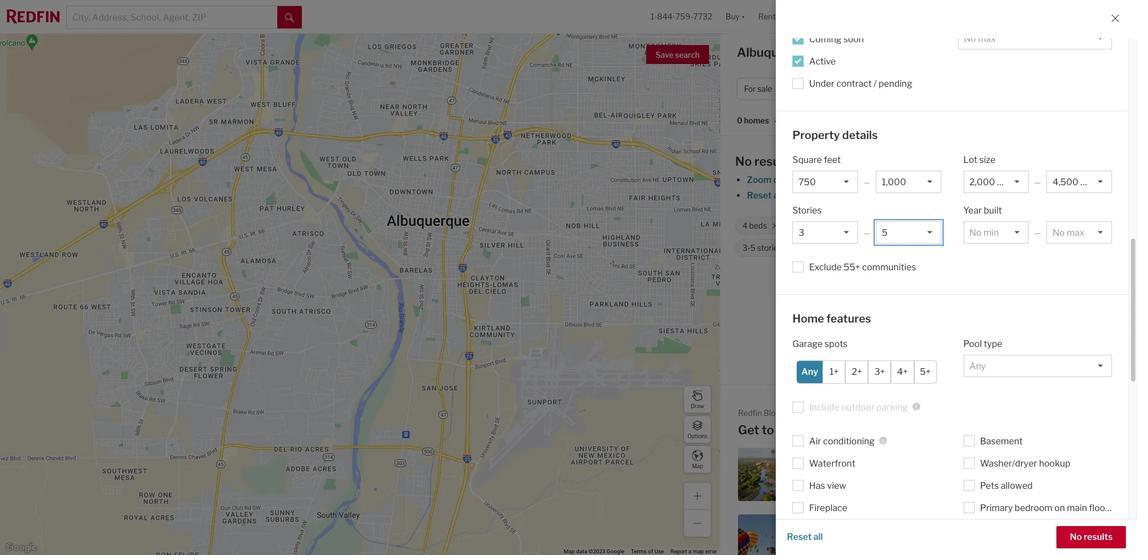 Task type: describe. For each thing, give the bounding box(es) containing it.
ft.-
[[986, 221, 996, 230]]

for sale
[[745, 84, 773, 94]]

/
[[874, 78, 877, 89]]

on
[[1055, 503, 1066, 513]]

lot size
[[964, 155, 996, 165]]

— for square feet
[[864, 177, 871, 187]]

type for home type
[[881, 84, 897, 94]]

2+ radio
[[846, 360, 869, 384]]

1,000
[[876, 221, 898, 230]]

basement
[[981, 436, 1024, 446]]

save
[[656, 50, 674, 60]]

parking
[[877, 402, 909, 412]]

market insights link
[[999, 36, 1065, 61]]

popular
[[829, 460, 855, 469]]

the
[[1043, 522, 1055, 531]]

map for map
[[692, 462, 704, 469]]

details
[[843, 128, 879, 142]]

0 horizontal spatial property
[[793, 128, 841, 142]]

home for home features
[[793, 312, 825, 325]]

1-
[[651, 12, 658, 21]]

square
[[793, 155, 823, 165]]

in for value
[[1062, 475, 1068, 483]]

no results inside button
[[1071, 532, 1114, 542]]

report a map error
[[671, 548, 718, 555]]

1+
[[830, 367, 839, 377]]

2,000 sq. ft.-4,500 sq. ft. lot
[[950, 221, 1051, 230]]

the ultimate albuquerque bucket list link
[[739, 514, 916, 555]]

nm inside redfin blog get to know albuquerque, nm
[[892, 423, 913, 437]]

include outdoor parking
[[810, 402, 909, 412]]

love
[[1050, 542, 1067, 550]]

5
[[751, 243, 756, 253]]

projects
[[1010, 465, 1038, 474]]

0 vertical spatial no results
[[736, 154, 795, 169]]

750-1,000 sq. ft.
[[858, 221, 919, 230]]

750-
[[858, 221, 876, 230]]

7 home remodeling projects to boost your property value in albuquerque
[[1010, 455, 1086, 493]]

3+
[[875, 367, 886, 377]]

fireplace
[[810, 503, 848, 513]]

pool type
[[964, 338, 1003, 349]]

error
[[706, 548, 718, 555]]

and
[[1089, 542, 1102, 550]]

in for albuquerque
[[887, 480, 893, 488]]

0 vertical spatial albuquerque,
[[738, 45, 816, 60]]

floor
[[1090, 503, 1109, 513]]

0 horizontal spatial in
[[834, 480, 840, 488]]

primary
[[981, 503, 1014, 513]]

below
[[931, 190, 956, 201]]

property inside 7 home remodeling projects to boost your property value in albuquerque
[[1010, 475, 1040, 483]]

4+ radio
[[892, 360, 915, 384]]

remove
[[823, 190, 855, 201]]

lot
[[964, 155, 978, 165]]

home features
[[793, 312, 872, 325]]

a
[[689, 548, 692, 555]]

0 horizontal spatial results
[[755, 154, 795, 169]]

of inside exploring the sandia mountains of albuquerque: why locals love them and you will too
[[1047, 532, 1054, 540]]

to inside 7 home remodeling projects to boost your property value in albuquerque
[[1040, 465, 1047, 474]]

communities
[[863, 262, 917, 273]]

garage spots
[[793, 338, 848, 349]]

price
[[806, 84, 825, 94]]

exploring
[[1010, 522, 1042, 531]]

1-844-759-7732 link
[[651, 12, 713, 21]]

for sale button
[[738, 78, 794, 100]]

pending
[[879, 78, 913, 89]]

0 horizontal spatial of
[[649, 548, 654, 555]]

outdoor
[[842, 402, 875, 412]]

0 vertical spatial nm
[[818, 45, 839, 60]]

has view
[[810, 480, 847, 491]]

albuquerque, inside redfin blog get to know albuquerque, nm
[[812, 423, 890, 437]]

home type button
[[850, 78, 919, 100]]

10 popular albuquerque neighborhoods: where to live in albuquerque in 2023
[[819, 460, 913, 488]]

zoom out reset all filters or remove one of your filters below to see more homes
[[748, 175, 1038, 201]]

albuquerque down neighborhoods:
[[842, 480, 886, 488]]

home inside 7 home remodeling projects to boost your property value in albuquerque
[[1015, 455, 1036, 464]]

stories
[[793, 205, 823, 216]]

the ultimate albuquerque bucket list
[[819, 532, 908, 550]]

4
[[743, 221, 748, 230]]

data
[[577, 548, 588, 555]]

for
[[745, 84, 756, 94]]

reset all button
[[788, 526, 824, 548]]

draw button
[[684, 385, 712, 413]]

main
[[1068, 503, 1088, 513]]

spots
[[825, 338, 848, 349]]

no inside button
[[1071, 532, 1083, 542]]

to inside "10 popular albuquerque neighborhoods: where to live in albuquerque in 2023"
[[899, 470, 906, 478]]

washer/dryer
[[981, 458, 1038, 469]]

no results button
[[1058, 526, 1127, 548]]

2023
[[895, 480, 913, 488]]

air
[[810, 436, 822, 446]]

reset inside button
[[788, 532, 812, 542]]

homes inside 'zoom out reset all filters or remove one of your filters below to see more homes'
[[1009, 190, 1038, 201]]

4+ for 4+
[[898, 367, 909, 377]]

redfin
[[739, 408, 763, 418]]

why
[[1010, 542, 1025, 550]]

report a map error link
[[671, 548, 718, 555]]

759-
[[676, 12, 694, 21]]

your
[[885, 190, 903, 201]]

save search
[[656, 50, 700, 60]]

price button
[[798, 78, 846, 100]]

blog
[[764, 408, 781, 418]]

your
[[1070, 465, 1086, 474]]

reset all
[[788, 532, 824, 542]]



Task type: vqa. For each thing, say whether or not it's contained in the screenshot.
Under contract / pending on the top
yes



Task type: locate. For each thing, give the bounding box(es) containing it.
7 home remodeling projects to boost your property value in albuquerque link
[[929, 448, 1107, 501]]

— left remove 2,000 sq. ft.-4,500 sq. ft. lot icon on the right of the page
[[1035, 228, 1042, 237]]

0
[[738, 116, 743, 125]]

remove 4 beds image
[[772, 222, 779, 229]]

include
[[810, 402, 840, 412]]

2 vertical spatial of
[[649, 548, 654, 555]]

draw
[[691, 402, 705, 409]]

0 vertical spatial all
[[774, 190, 783, 201]]

homes right more
[[1009, 190, 1038, 201]]

1 sq. from the left
[[899, 221, 910, 230]]

fixer-
[[810, 525, 833, 535]]

4+ baths
[[797, 221, 829, 230]]

0 homes •
[[738, 116, 778, 126]]

1 vertical spatial no
[[1071, 532, 1083, 542]]

home for home type
[[857, 84, 879, 94]]

1 horizontal spatial no
[[1071, 532, 1083, 542]]

homes right 0
[[745, 116, 770, 125]]

results inside button
[[1085, 532, 1114, 542]]

of left use
[[649, 548, 654, 555]]

1 horizontal spatial reset
[[788, 532, 812, 542]]

bucket
[[819, 542, 843, 550]]

to up value
[[1040, 465, 1047, 474]]

albuquerque inside the ultimate albuquerque bucket list
[[864, 532, 908, 540]]

1 vertical spatial reset
[[788, 532, 812, 542]]

save search button
[[647, 45, 710, 64]]

map down the 'options'
[[692, 462, 704, 469]]

0 vertical spatial property
[[793, 128, 841, 142]]

4+
[[797, 221, 806, 230], [898, 367, 909, 377]]

get
[[739, 423, 760, 437]]

list
[[844, 542, 857, 550]]

map inside map button
[[692, 462, 704, 469]]

homes
[[842, 45, 883, 60]]

nm down coming
[[818, 45, 839, 60]]

hookup
[[1040, 458, 1071, 469]]

1 horizontal spatial map
[[692, 462, 704, 469]]

sq. right 1,000
[[899, 221, 910, 230]]

reset inside 'zoom out reset all filters or remove one of your filters below to see more homes'
[[748, 190, 772, 201]]

home type
[[857, 84, 897, 94]]

ft. left lot
[[1032, 221, 1040, 230]]

albuquerque up the where
[[856, 460, 900, 469]]

you
[[1010, 552, 1022, 555]]

features
[[827, 312, 872, 325]]

terms of use link
[[632, 548, 664, 555]]

2 vertical spatial home
[[1015, 455, 1036, 464]]

results up "out"
[[755, 154, 795, 169]]

terms
[[632, 548, 647, 555]]

under contract / pending
[[810, 78, 913, 89]]

google image
[[3, 541, 39, 555]]

10 popular albuquerque neighborhoods: where to live in albuquerque in 2023 link
[[739, 448, 916, 501]]

1 vertical spatial 4+
[[898, 367, 909, 377]]

nm down parking
[[892, 423, 913, 437]]

under
[[810, 78, 835, 89]]

0 vertical spatial of
[[874, 190, 883, 201]]

live
[[819, 480, 833, 488]]

homes inside 0 homes •
[[745, 116, 770, 125]]

1 vertical spatial nm
[[892, 423, 913, 437]]

no up zoom
[[736, 154, 752, 169]]

2 horizontal spatial of
[[1047, 532, 1054, 540]]

1 vertical spatial results
[[1085, 532, 1114, 542]]

one
[[856, 190, 872, 201]]

pets allowed
[[981, 480, 1034, 491]]

55+
[[844, 262, 861, 273]]

1 horizontal spatial results
[[1085, 532, 1114, 542]]

4,500
[[996, 221, 1019, 230]]

2 horizontal spatial home
[[1015, 455, 1036, 464]]

albuquerque, nm homes for sale
[[738, 45, 930, 60]]

1 horizontal spatial all
[[814, 532, 824, 542]]

0 horizontal spatial home
[[793, 312, 825, 325]]

ft. left remove 750-1,000 sq. ft. image on the right
[[911, 221, 919, 230]]

submit search image
[[285, 13, 294, 22]]

map button
[[684, 446, 712, 473]]

1 vertical spatial type
[[985, 338, 1003, 349]]

0 vertical spatial 4+
[[797, 221, 806, 230]]

use
[[655, 548, 664, 555]]

remove 750-1,000 sq. ft. image
[[925, 222, 932, 229]]

1 horizontal spatial no results
[[1071, 532, 1114, 542]]

2 ft. from the left
[[1032, 221, 1040, 230]]

1 horizontal spatial homes
[[1009, 190, 1038, 201]]

map data ©2023 google
[[564, 548, 625, 555]]

property
[[793, 128, 841, 142], [1010, 475, 1040, 483]]

of right one
[[874, 190, 883, 201]]

3+ radio
[[869, 360, 892, 384]]

1 vertical spatial all
[[814, 532, 824, 542]]

2 sq. from the left
[[974, 221, 984, 230]]

neighborhoods:
[[819, 470, 873, 478]]

to
[[958, 190, 967, 201], [762, 423, 775, 437], [1040, 465, 1047, 474], [899, 470, 906, 478]]

2 horizontal spatial in
[[1062, 475, 1068, 483]]

primary bedroom on main floor
[[981, 503, 1109, 513]]

1 horizontal spatial filters
[[905, 190, 929, 201]]

1 horizontal spatial in
[[887, 480, 893, 488]]

filters right your
[[905, 190, 929, 201]]

1 vertical spatial no results
[[1071, 532, 1114, 542]]

1 vertical spatial albuquerque,
[[812, 423, 890, 437]]

in inside 7 home remodeling projects to boost your property value in albuquerque
[[1062, 475, 1068, 483]]

|
[[1070, 48, 1072, 59]]

of inside 'zoom out reset all filters or remove one of your filters below to see more homes'
[[874, 190, 883, 201]]

air conditioning
[[810, 436, 875, 446]]

boost
[[1048, 465, 1069, 474]]

2 filters from the left
[[905, 190, 929, 201]]

— left 1,000
[[864, 228, 871, 237]]

— for lot size
[[1035, 177, 1042, 187]]

0 horizontal spatial no results
[[736, 154, 795, 169]]

to inside 'zoom out reset all filters or remove one of your filters below to see more homes'
[[958, 190, 967, 201]]

1 horizontal spatial of
[[874, 190, 883, 201]]

1 vertical spatial property
[[1010, 475, 1040, 483]]

0 horizontal spatial no
[[736, 154, 752, 169]]

property down projects
[[1010, 475, 1040, 483]]

locals
[[1027, 542, 1049, 550]]

results down floor
[[1085, 532, 1114, 542]]

4+ inside 'radio'
[[898, 367, 909, 377]]

all inside 'zoom out reset all filters or remove one of your filters below to see more homes'
[[774, 190, 783, 201]]

sq. right 4,500
[[1020, 221, 1031, 230]]

type right /
[[881, 84, 897, 94]]

for
[[885, 45, 902, 60]]

Any radio
[[797, 360, 824, 384]]

upper
[[833, 525, 858, 535]]

out
[[774, 175, 788, 185]]

no results down sandia
[[1071, 532, 1114, 542]]

property up 'square feet'
[[793, 128, 841, 142]]

1 vertical spatial homes
[[1009, 190, 1038, 201]]

in right live
[[834, 480, 840, 488]]

albuquerque right the ultimate
[[864, 532, 908, 540]]

home inside button
[[857, 84, 879, 94]]

1 horizontal spatial ft.
[[1032, 221, 1040, 230]]

sale
[[758, 84, 773, 94]]

— up one
[[864, 177, 871, 187]]

0 horizontal spatial nm
[[818, 45, 839, 60]]

map region
[[0, 9, 840, 555]]

filters
[[785, 190, 810, 201], [905, 190, 929, 201]]

albuquerque inside 7 home remodeling projects to boost your property value in albuquerque
[[1010, 485, 1053, 493]]

4+ for 4+ baths
[[797, 221, 806, 230]]

0 vertical spatial homes
[[745, 116, 770, 125]]

0 vertical spatial reset
[[748, 190, 772, 201]]

0 horizontal spatial homes
[[745, 116, 770, 125]]

type right pool
[[985, 338, 1003, 349]]

or
[[813, 190, 821, 201]]

reset
[[748, 190, 772, 201], [788, 532, 812, 542]]

0 vertical spatial results
[[755, 154, 795, 169]]

0 horizontal spatial all
[[774, 190, 783, 201]]

0 horizontal spatial type
[[881, 84, 897, 94]]

type inside button
[[881, 84, 897, 94]]

1 vertical spatial home
[[793, 312, 825, 325]]

home
[[857, 84, 879, 94], [793, 312, 825, 325], [1015, 455, 1036, 464]]

0 horizontal spatial 4+
[[797, 221, 806, 230]]

in down the where
[[887, 480, 893, 488]]

albuquerque, down outdoor
[[812, 423, 890, 437]]

albuquerque:
[[1055, 532, 1101, 540]]

1 horizontal spatial sq.
[[974, 221, 984, 230]]

of down the 'the'
[[1047, 532, 1054, 540]]

to up 2023
[[899, 470, 906, 478]]

1+ radio
[[823, 360, 846, 384]]

1 vertical spatial map
[[564, 548, 575, 555]]

ft.
[[911, 221, 919, 230], [1032, 221, 1040, 230]]

4 beds
[[743, 221, 768, 230]]

redfin blog get to know albuquerque, nm
[[739, 408, 913, 437]]

sq.
[[899, 221, 910, 230], [974, 221, 984, 230], [1020, 221, 1031, 230]]

4+ right 3+
[[898, 367, 909, 377]]

reset down zoom
[[748, 190, 772, 201]]

0 horizontal spatial ft.
[[911, 221, 919, 230]]

market
[[999, 48, 1030, 59]]

baths
[[808, 221, 829, 230]]

pool
[[964, 338, 983, 349]]

1 horizontal spatial property
[[1010, 475, 1040, 483]]

0 vertical spatial home
[[857, 84, 879, 94]]

terms of use
[[632, 548, 664, 555]]

7
[[1010, 455, 1014, 464]]

options button
[[684, 415, 712, 443]]

7732
[[694, 12, 713, 21]]

the
[[819, 532, 832, 540]]

City, Address, School, Agent, ZIP search field
[[67, 6, 278, 28]]

0 horizontal spatial sq.
[[899, 221, 910, 230]]

1 vertical spatial of
[[1047, 532, 1054, 540]]

remodeling
[[1037, 455, 1078, 464]]

sq. left ft.-
[[974, 221, 984, 230]]

0 vertical spatial no
[[736, 154, 752, 169]]

city guide link
[[1076, 47, 1121, 61]]

option group
[[797, 360, 937, 384]]

1 filters from the left
[[785, 190, 810, 201]]

3-5 stories
[[743, 243, 783, 253]]

1 horizontal spatial type
[[985, 338, 1003, 349]]

square feet
[[793, 155, 842, 165]]

— up lot
[[1035, 177, 1042, 187]]

insights
[[1031, 48, 1065, 59]]

remove 2,000 sq. ft.-4,500 sq. ft. lot image
[[1059, 222, 1066, 229]]

to down blog on the right of the page
[[762, 423, 775, 437]]

coming soon
[[810, 34, 865, 44]]

no down sandia
[[1071, 532, 1083, 542]]

— for year built
[[1035, 228, 1042, 237]]

4+ down stories
[[797, 221, 806, 230]]

0 horizontal spatial map
[[564, 548, 575, 555]]

filters up stories
[[785, 190, 810, 201]]

all inside button
[[814, 532, 824, 542]]

map left data
[[564, 548, 575, 555]]

1 horizontal spatial 4+
[[898, 367, 909, 377]]

stories
[[758, 243, 783, 253]]

1 horizontal spatial nm
[[892, 423, 913, 437]]

2 horizontal spatial sq.
[[1020, 221, 1031, 230]]

to left see
[[958, 190, 967, 201]]

list box
[[959, 27, 1113, 49], [793, 171, 859, 193], [876, 171, 942, 193], [964, 171, 1030, 193], [1047, 171, 1113, 193], [793, 221, 859, 244], [876, 221, 942, 244], [964, 221, 1030, 244], [1047, 221, 1113, 244], [964, 355, 1113, 377]]

reset left "the"
[[788, 532, 812, 542]]

option group containing any
[[797, 360, 937, 384]]

size
[[980, 155, 996, 165]]

1 horizontal spatial home
[[857, 84, 879, 94]]

albuquerque,
[[738, 45, 816, 60], [812, 423, 890, 437]]

to inside redfin blog get to know albuquerque, nm
[[762, 423, 775, 437]]

albuquerque, up for sale button
[[738, 45, 816, 60]]

exclude 55+ communities
[[810, 262, 917, 273]]

in down boost
[[1062, 475, 1068, 483]]

3 sq. from the left
[[1020, 221, 1031, 230]]

2+
[[852, 367, 863, 377]]

where
[[874, 470, 897, 478]]

in
[[1062, 475, 1068, 483], [834, 480, 840, 488], [887, 480, 893, 488]]

0 horizontal spatial reset
[[748, 190, 772, 201]]

5+ radio
[[915, 360, 937, 384]]

type for pool type
[[985, 338, 1003, 349]]

albuquerque up bedroom
[[1010, 485, 1053, 493]]

map for map data ©2023 google
[[564, 548, 575, 555]]

homes
[[745, 116, 770, 125], [1009, 190, 1038, 201]]

10
[[819, 460, 827, 469]]

0 vertical spatial map
[[692, 462, 704, 469]]

1-844-759-7732
[[651, 12, 713, 21]]

1 ft. from the left
[[911, 221, 919, 230]]

0 vertical spatial type
[[881, 84, 897, 94]]

— for stories
[[864, 228, 871, 237]]

sandia
[[1056, 522, 1079, 531]]

no results up zoom out button
[[736, 154, 795, 169]]

0 horizontal spatial filters
[[785, 190, 810, 201]]



